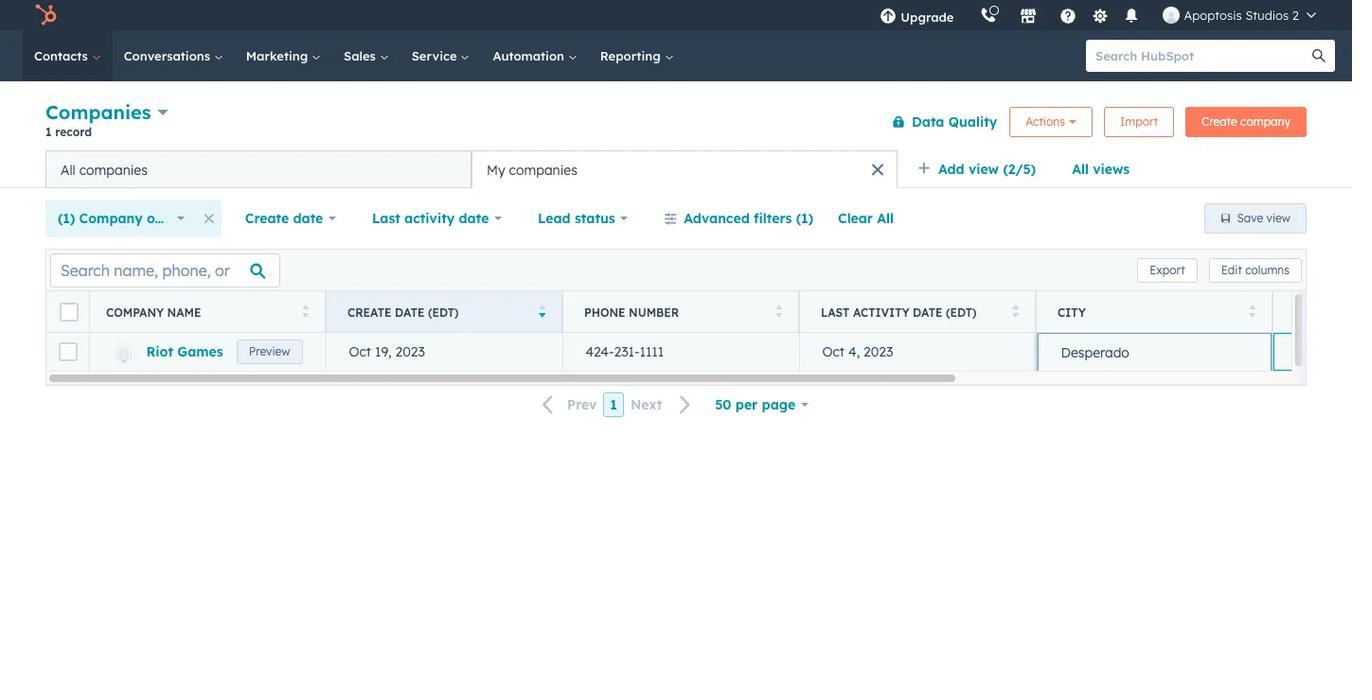 Task type: vqa. For each thing, say whether or not it's contained in the screenshot.
9 inside Marketing Start with a dashboard of 9 reports that focus on your website performance. Also performance and contact activity.
no



Task type: locate. For each thing, give the bounding box(es) containing it.
views
[[1093, 161, 1130, 178]]

companies inside all companies button
[[79, 161, 148, 178]]

0 horizontal spatial date
[[395, 305, 425, 320]]

2023
[[395, 344, 425, 361], [864, 344, 893, 361]]

view right the add
[[968, 161, 999, 178]]

0 vertical spatial last
[[372, 210, 400, 227]]

view inside popup button
[[968, 161, 999, 178]]

view right save
[[1266, 211, 1290, 225]]

1 horizontal spatial 2023
[[864, 344, 893, 361]]

0 vertical spatial view
[[968, 161, 999, 178]]

oct left '19,'
[[349, 344, 371, 361]]

424-231-1111
[[586, 344, 664, 361]]

2 vertical spatial create
[[347, 305, 392, 320]]

2 date from the left
[[459, 210, 489, 227]]

0 horizontal spatial oct
[[349, 344, 371, 361]]

(edt) down last activity date popup button
[[428, 305, 459, 320]]

automation link
[[481, 30, 589, 81]]

2023 right '19,'
[[395, 344, 425, 361]]

1 horizontal spatial view
[[1266, 211, 1290, 225]]

last for last activity date
[[372, 210, 400, 227]]

1 left 'record'
[[45, 125, 52, 139]]

notifications button
[[1116, 0, 1148, 30]]

create company button
[[1185, 107, 1307, 137]]

1 vertical spatial create
[[245, 210, 289, 227]]

next button
[[624, 393, 703, 418]]

0 horizontal spatial date
[[293, 210, 323, 227]]

descending sort. press to sort ascending. element
[[538, 304, 545, 320]]

2023 right '4,'
[[864, 344, 893, 361]]

company down all companies
[[79, 210, 143, 227]]

create company
[[1202, 114, 1290, 128]]

1 press to sort. image from the left
[[775, 304, 782, 318]]

2 (1) from the left
[[796, 210, 813, 227]]

press to sort. image
[[302, 304, 309, 318], [1012, 304, 1019, 318]]

save view button
[[1204, 204, 1307, 234]]

activity
[[853, 305, 909, 320]]

(edt)
[[428, 305, 459, 320], [946, 305, 977, 320]]

1 horizontal spatial press to sort. image
[[1248, 304, 1255, 318]]

(edt) right activity
[[946, 305, 977, 320]]

0 horizontal spatial all
[[61, 161, 75, 178]]

1 horizontal spatial companies
[[509, 161, 577, 178]]

create up '19,'
[[347, 305, 392, 320]]

tara schultz image
[[1163, 7, 1180, 24]]

press to sort. image up preview button
[[302, 304, 309, 318]]

424-
[[586, 344, 614, 361]]

press to sort. element left city at right top
[[1012, 304, 1019, 320]]

1 horizontal spatial oct
[[822, 344, 845, 361]]

0 horizontal spatial create
[[245, 210, 289, 227]]

press to sort. element down edit columns button at the right of page
[[1248, 304, 1255, 320]]

page
[[762, 397, 796, 414]]

2 press to sort. element from the left
[[775, 304, 782, 320]]

1 inside companies banner
[[45, 125, 52, 139]]

0 horizontal spatial 1
[[45, 125, 52, 139]]

press to sort. image
[[775, 304, 782, 318], [1248, 304, 1255, 318]]

company inside popup button
[[79, 210, 143, 227]]

hubspot image
[[34, 4, 57, 27]]

2 companies from the left
[[509, 161, 577, 178]]

1 companies from the left
[[79, 161, 148, 178]]

view for save
[[1266, 211, 1290, 225]]

view for add
[[968, 161, 999, 178]]

1 horizontal spatial date
[[459, 210, 489, 227]]

create
[[1202, 114, 1237, 128], [245, 210, 289, 227], [347, 305, 392, 320]]

(1) company owner
[[58, 210, 188, 227]]

2 horizontal spatial create
[[1202, 114, 1237, 128]]

press to sort. element up preview button
[[302, 304, 309, 320]]

edit
[[1221, 263, 1242, 277]]

0 vertical spatial company
[[79, 210, 143, 227]]

0 horizontal spatial (1)
[[58, 210, 75, 227]]

status
[[575, 210, 615, 227]]

data quality
[[912, 113, 997, 130]]

companies banner
[[45, 97, 1307, 151]]

424-231-1111 button
[[562, 333, 799, 371]]

date
[[293, 210, 323, 227], [459, 210, 489, 227]]

50
[[715, 397, 731, 414]]

0 horizontal spatial press to sort. image
[[302, 304, 309, 318]]

oct for oct 4, 2023
[[822, 344, 845, 361]]

2023 for oct 4, 2023
[[864, 344, 893, 361]]

last inside popup button
[[372, 210, 400, 227]]

(1) right filters at top right
[[796, 210, 813, 227]]

company up the riot at left
[[106, 305, 164, 320]]

1 oct from the left
[[349, 344, 371, 361]]

preview button
[[236, 340, 302, 365]]

1 horizontal spatial 1
[[610, 397, 617, 414]]

press to sort. element for phone number
[[775, 304, 782, 320]]

press to sort. image down edit columns button at the right of page
[[1248, 304, 1255, 318]]

press to sort. image for phone number
[[775, 304, 782, 318]]

city
[[1058, 305, 1086, 320]]

all companies
[[61, 161, 148, 178]]

all for all views
[[1072, 161, 1089, 178]]

last left the activity
[[372, 210, 400, 227]]

2 (edt) from the left
[[946, 305, 977, 320]]

help image
[[1060, 9, 1077, 26]]

phone number
[[584, 305, 679, 320]]

19,
[[375, 344, 392, 361]]

view inside button
[[1266, 211, 1290, 225]]

2 horizontal spatial all
[[1072, 161, 1089, 178]]

1 inside 1 button
[[610, 397, 617, 414]]

next
[[631, 397, 662, 414]]

0 vertical spatial 1
[[45, 125, 52, 139]]

last
[[372, 210, 400, 227], [821, 305, 850, 320]]

marketplaces image
[[1020, 9, 1037, 26]]

0 horizontal spatial last
[[372, 210, 400, 227]]

3 press to sort. element from the left
[[1012, 304, 1019, 320]]

clear all button
[[826, 200, 906, 238]]

1 horizontal spatial date
[[913, 305, 943, 320]]

press to sort. element up page
[[775, 304, 782, 320]]

calling icon image
[[980, 8, 997, 25]]

companies for my companies
[[509, 161, 577, 178]]

press to sort. element
[[302, 304, 309, 320], [775, 304, 782, 320], [1012, 304, 1019, 320], [1248, 304, 1255, 320]]

1 horizontal spatial create
[[347, 305, 392, 320]]

companies
[[45, 100, 151, 124]]

(2/5)
[[1003, 161, 1036, 178]]

add view (2/5)
[[938, 161, 1036, 178]]

2 2023 from the left
[[864, 344, 893, 361]]

0 horizontal spatial view
[[968, 161, 999, 178]]

last activity date button
[[360, 200, 514, 238]]

riot
[[146, 344, 173, 361]]

companies
[[79, 161, 148, 178], [509, 161, 577, 178]]

contacts link
[[23, 30, 112, 81]]

apoptosis studios 2 button
[[1152, 0, 1327, 30]]

press to sort. image down filters at top right
[[775, 304, 782, 318]]

date right the activity
[[459, 210, 489, 227]]

(1)
[[58, 210, 75, 227], [796, 210, 813, 227]]

date down all companies button
[[293, 210, 323, 227]]

oct
[[349, 344, 371, 361], [822, 344, 845, 361]]

companies right my
[[509, 161, 577, 178]]

2 press to sort. image from the left
[[1012, 304, 1019, 318]]

1 date from the left
[[293, 210, 323, 227]]

advanced
[[684, 210, 750, 227]]

1 horizontal spatial (edt)
[[946, 305, 977, 320]]

menu
[[867, 0, 1329, 30]]

Search name, phone, or domain search field
[[50, 253, 280, 287]]

press to sort. image left city at right top
[[1012, 304, 1019, 318]]

1 right prev
[[610, 397, 617, 414]]

0 horizontal spatial (edt)
[[428, 305, 459, 320]]

press to sort. image for last activity date (edt) press to sort. element
[[1012, 304, 1019, 318]]

reporting
[[600, 48, 664, 63]]

actions button
[[1010, 107, 1093, 137]]

create for create company
[[1202, 114, 1237, 128]]

date right activity
[[913, 305, 943, 320]]

oct 19, 2023
[[349, 344, 425, 361]]

0 vertical spatial create
[[1202, 114, 1237, 128]]

menu item
[[967, 0, 971, 30]]

create inside button
[[1202, 114, 1237, 128]]

all
[[1072, 161, 1089, 178], [61, 161, 75, 178], [877, 210, 894, 227]]

owner
[[147, 210, 188, 227]]

data
[[912, 113, 944, 130]]

2 oct from the left
[[822, 344, 845, 361]]

1 vertical spatial view
[[1266, 211, 1290, 225]]

all views
[[1072, 161, 1130, 178]]

conversations link
[[112, 30, 235, 81]]

(1) company owner button
[[45, 200, 197, 238]]

oct left '4,'
[[822, 344, 845, 361]]

1 vertical spatial 1
[[610, 397, 617, 414]]

all right clear
[[877, 210, 894, 227]]

(1) down all companies
[[58, 210, 75, 227]]

actions
[[1026, 114, 1065, 128]]

create for create date (edt)
[[347, 305, 392, 320]]

export button
[[1137, 258, 1197, 283]]

1 2023 from the left
[[395, 344, 425, 361]]

4 press to sort. element from the left
[[1248, 304, 1255, 320]]

1 vertical spatial company
[[106, 305, 164, 320]]

sales
[[344, 48, 379, 63]]

per
[[735, 397, 758, 414]]

all left views
[[1072, 161, 1089, 178]]

0 horizontal spatial press to sort. image
[[775, 304, 782, 318]]

last up '4,'
[[821, 305, 850, 320]]

date up oct 19, 2023
[[395, 305, 425, 320]]

lead status
[[538, 210, 615, 227]]

0 horizontal spatial companies
[[79, 161, 148, 178]]

create inside popup button
[[245, 210, 289, 227]]

companies for all companies
[[79, 161, 148, 178]]

1111
[[640, 344, 664, 361]]

search image
[[1312, 49, 1325, 62]]

1 (1) from the left
[[58, 210, 75, 227]]

1 horizontal spatial (1)
[[796, 210, 813, 227]]

1 horizontal spatial press to sort. image
[[1012, 304, 1019, 318]]

date
[[395, 305, 425, 320], [913, 305, 943, 320]]

0 horizontal spatial 2023
[[395, 344, 425, 361]]

1 horizontal spatial last
[[821, 305, 850, 320]]

clear all
[[838, 210, 894, 227]]

all down 1 record at the top of page
[[61, 161, 75, 178]]

1 press to sort. image from the left
[[302, 304, 309, 318]]

create date button
[[233, 200, 348, 238]]

create down all companies button
[[245, 210, 289, 227]]

create left company
[[1202, 114, 1237, 128]]

view
[[968, 161, 999, 178], [1266, 211, 1290, 225]]

press to sort. element for last activity date (edt)
[[1012, 304, 1019, 320]]

2 press to sort. image from the left
[[1248, 304, 1255, 318]]

1 vertical spatial last
[[821, 305, 850, 320]]

companies up (1) company owner popup button on the left of page
[[79, 161, 148, 178]]

create for create date
[[245, 210, 289, 227]]

companies inside my companies button
[[509, 161, 577, 178]]

edit columns button
[[1209, 258, 1302, 283]]



Task type: describe. For each thing, give the bounding box(es) containing it.
my
[[487, 161, 505, 178]]

import button
[[1104, 107, 1174, 137]]

1 button
[[603, 393, 624, 418]]

1 for 1 record
[[45, 125, 52, 139]]

Search HubSpot search field
[[1086, 40, 1318, 72]]

231-
[[614, 344, 640, 361]]

save view
[[1237, 211, 1290, 225]]

import
[[1120, 114, 1158, 128]]

company name
[[106, 305, 201, 320]]

studios
[[1245, 8, 1289, 23]]

last activity date
[[372, 210, 489, 227]]

my companies button
[[471, 151, 898, 188]]

marketing link
[[235, 30, 332, 81]]

automation
[[493, 48, 568, 63]]

apoptosis
[[1184, 8, 1242, 23]]

pagination navigation
[[531, 393, 703, 418]]

quality
[[948, 113, 997, 130]]

press to sort. element for city
[[1248, 304, 1255, 320]]

riot games
[[146, 344, 223, 361]]

add view (2/5) button
[[905, 151, 1060, 188]]

menu containing apoptosis studios 2
[[867, 0, 1329, 30]]

2023 for oct 19, 2023
[[395, 344, 425, 361]]

50 per page button
[[703, 386, 821, 424]]

my companies
[[487, 161, 577, 178]]

1 (edt) from the left
[[428, 305, 459, 320]]

service link
[[400, 30, 481, 81]]

calling icon button
[[973, 3, 1005, 27]]

(1) inside 'button'
[[796, 210, 813, 227]]

edit columns
[[1221, 263, 1290, 277]]

upgrade
[[901, 9, 954, 25]]

press to sort. image for first press to sort. element from left
[[302, 304, 309, 318]]

help button
[[1052, 0, 1084, 30]]

advanced filters (1)
[[684, 210, 813, 227]]

-- text field
[[1061, 343, 1212, 364]]

contacts
[[34, 48, 92, 63]]

50 per page
[[715, 397, 796, 414]]

1 date from the left
[[395, 305, 425, 320]]

2 date from the left
[[913, 305, 943, 320]]

descending sort. press to sort ascending. image
[[538, 304, 545, 318]]

1 press to sort. element from the left
[[302, 304, 309, 320]]

company
[[1240, 114, 1290, 128]]

service
[[412, 48, 461, 63]]

date inside popup button
[[459, 210, 489, 227]]

lead
[[538, 210, 571, 227]]

companies button
[[45, 98, 169, 126]]

columns
[[1245, 263, 1290, 277]]

save
[[1237, 211, 1263, 225]]

riot games link
[[146, 344, 223, 361]]

settings link
[[1088, 5, 1112, 25]]

marketing
[[246, 48, 312, 63]]

date inside popup button
[[293, 210, 323, 227]]

name
[[167, 305, 201, 320]]

search button
[[1303, 40, 1335, 72]]

4,
[[848, 344, 860, 361]]

1 horizontal spatial all
[[877, 210, 894, 227]]

all for all companies
[[61, 161, 75, 178]]

advanced filters (1) button
[[652, 200, 826, 238]]

2
[[1292, 8, 1299, 23]]

data quality button
[[880, 103, 998, 141]]

last activity date (edt)
[[821, 305, 977, 320]]

export
[[1150, 263, 1185, 277]]

apoptosis studios 2
[[1184, 8, 1299, 23]]

marketplaces button
[[1009, 0, 1049, 30]]

clear
[[838, 210, 873, 227]]

preview
[[249, 345, 290, 359]]

phone
[[584, 305, 625, 320]]

press to sort. image for city
[[1248, 304, 1255, 318]]

(1) inside popup button
[[58, 210, 75, 227]]

create date (edt)
[[347, 305, 459, 320]]

all views link
[[1060, 151, 1142, 188]]

1 for 1
[[610, 397, 617, 414]]

filters
[[754, 210, 792, 227]]

settings image
[[1092, 8, 1109, 25]]

lead status button
[[526, 200, 640, 238]]

oct 4, 2023
[[822, 344, 893, 361]]

upgrade image
[[880, 9, 897, 26]]

create date
[[245, 210, 323, 227]]

number
[[629, 305, 679, 320]]

oct for oct 19, 2023
[[349, 344, 371, 361]]

notifications image
[[1123, 9, 1140, 26]]

conversations
[[124, 48, 214, 63]]

last for last activity date (edt)
[[821, 305, 850, 320]]

activity
[[404, 210, 455, 227]]

1 record
[[45, 125, 92, 139]]

reporting link
[[589, 30, 685, 81]]

prev button
[[531, 393, 603, 418]]

record
[[55, 125, 92, 139]]

prev
[[567, 397, 597, 414]]



